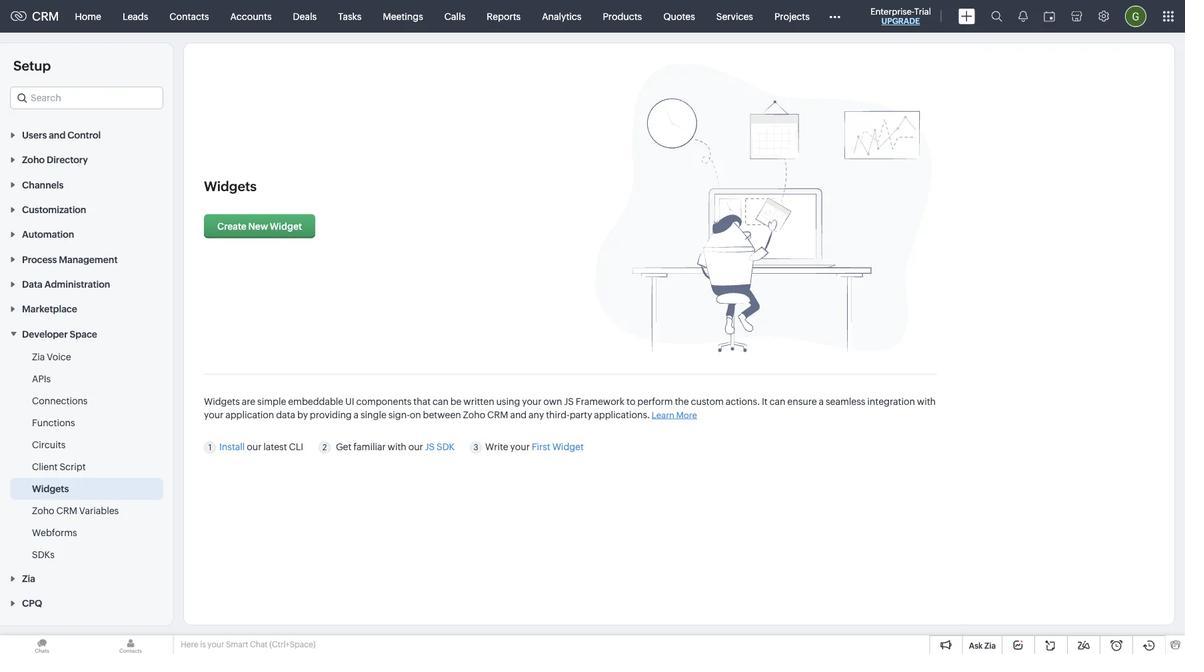 Task type: locate. For each thing, give the bounding box(es) containing it.
a right ensure
[[819, 396, 824, 407]]

script
[[60, 462, 86, 472]]

projects
[[775, 11, 810, 22]]

0 horizontal spatial and
[[49, 130, 66, 140]]

marketplace button
[[0, 296, 173, 321]]

2 vertical spatial crm
[[56, 506, 77, 516]]

0 horizontal spatial our
[[247, 442, 262, 453]]

create menu element
[[951, 0, 983, 32]]

leads link
[[112, 0, 159, 32]]

1 vertical spatial zia
[[22, 574, 35, 585]]

js right own
[[564, 396, 574, 407]]

space
[[70, 329, 97, 340]]

a
[[819, 396, 824, 407], [354, 410, 359, 420]]

client script link
[[32, 460, 86, 474]]

cpq
[[22, 599, 42, 609]]

profile image
[[1125, 6, 1147, 27]]

1 horizontal spatial can
[[770, 396, 786, 407]]

that
[[414, 396, 431, 407]]

0 vertical spatial widget
[[270, 221, 302, 232]]

zoho down the widgets link
[[32, 506, 54, 516]]

1 horizontal spatial and
[[510, 410, 527, 420]]

developer
[[22, 329, 68, 340]]

zoho crm variables link
[[32, 504, 119, 518]]

data administration button
[[0, 272, 173, 296]]

a down ui
[[354, 410, 359, 420]]

connections link
[[32, 394, 88, 408]]

0 horizontal spatial js
[[425, 442, 435, 453]]

2 vertical spatial zoho
[[32, 506, 54, 516]]

latest
[[264, 442, 287, 453]]

using
[[496, 396, 520, 407]]

channels button
[[0, 172, 173, 197]]

1 horizontal spatial our
[[408, 442, 423, 453]]

crm down using in the bottom left of the page
[[487, 410, 508, 420]]

crm left home link
[[32, 10, 59, 23]]

zoho directory button
[[0, 147, 173, 172]]

0 vertical spatial js
[[564, 396, 574, 407]]

1 vertical spatial zoho
[[463, 410, 486, 420]]

services
[[717, 11, 753, 22]]

zoho down users
[[22, 155, 45, 165]]

write
[[485, 442, 509, 453]]

our left js sdk "link"
[[408, 442, 423, 453]]

None field
[[10, 87, 163, 109]]

developer space region
[[0, 346, 173, 566]]

widgets up create
[[204, 179, 257, 194]]

js left "sdk"
[[425, 442, 435, 453]]

with right familiar
[[388, 442, 407, 453]]

search element
[[983, 0, 1011, 33]]

tasks
[[338, 11, 362, 22]]

0 vertical spatial zia
[[32, 352, 45, 362]]

zia left the voice
[[32, 352, 45, 362]]

0 vertical spatial a
[[819, 396, 824, 407]]

0 vertical spatial with
[[917, 396, 936, 407]]

1 horizontal spatial widget
[[552, 442, 584, 453]]

new
[[248, 221, 268, 232]]

0 horizontal spatial a
[[354, 410, 359, 420]]

embeddable
[[288, 396, 343, 407]]

crm inside the widgets are simple embeddable ui components that can be written using your own js framework to perform the custom actions. it can ensure a seamless integration with your application data by providing a single sign-on between zoho crm and any third-party applications.
[[487, 410, 508, 420]]

here is your smart chat (ctrl+space)
[[181, 641, 316, 650]]

can right it
[[770, 396, 786, 407]]

zoho inside zoho crm variables link
[[32, 506, 54, 516]]

zia up cpq at the bottom left of the page
[[22, 574, 35, 585]]

zia for zia
[[22, 574, 35, 585]]

marketplace
[[22, 304, 77, 315]]

js
[[564, 396, 574, 407], [425, 442, 435, 453]]

variables
[[79, 506, 119, 516]]

webforms link
[[32, 526, 77, 540]]

contacts image
[[89, 636, 173, 655]]

1 horizontal spatial with
[[917, 396, 936, 407]]

signals element
[[1011, 0, 1036, 33]]

data administration
[[22, 279, 110, 290]]

and down using in the bottom left of the page
[[510, 410, 527, 420]]

deals
[[293, 11, 317, 22]]

widgets are simple embeddable ui components that can be written using your own js framework to perform the custom actions. it can ensure a seamless integration with your application data by providing a single sign-on between zoho crm and any third-party applications.
[[204, 396, 936, 420]]

ensure
[[788, 396, 817, 407]]

our left the latest
[[247, 442, 262, 453]]

0 horizontal spatial widget
[[270, 221, 302, 232]]

users and control button
[[0, 122, 173, 147]]

1 vertical spatial a
[[354, 410, 359, 420]]

quotes link
[[653, 0, 706, 32]]

1 horizontal spatial js
[[564, 396, 574, 407]]

simple
[[257, 396, 286, 407]]

meetings
[[383, 11, 423, 22]]

2 can from the left
[[770, 396, 786, 407]]

setup
[[13, 58, 51, 73]]

channels
[[22, 180, 64, 190]]

zoho crm variables
[[32, 506, 119, 516]]

and inside the widgets are simple embeddable ui components that can be written using your own js framework to perform the custom actions. it can ensure a seamless integration with your application data by providing a single sign-on between zoho crm and any third-party applications.
[[510, 410, 527, 420]]

zia for zia voice
[[32, 352, 45, 362]]

zoho inside the widgets are simple embeddable ui components that can be written using your own js framework to perform the custom actions. it can ensure a seamless integration with your application data by providing a single sign-on between zoho crm and any third-party applications.
[[463, 410, 486, 420]]

upgrade
[[882, 17, 920, 26]]

widget right the new
[[270, 221, 302, 232]]

zoho down written
[[463, 410, 486, 420]]

with right integration
[[917, 396, 936, 407]]

zoho inside zoho directory dropdown button
[[22, 155, 45, 165]]

crm
[[32, 10, 59, 23], [487, 410, 508, 420], [56, 506, 77, 516]]

signals image
[[1019, 11, 1028, 22]]

and
[[49, 130, 66, 140], [510, 410, 527, 420]]

crm up webforms
[[56, 506, 77, 516]]

perform
[[638, 396, 673, 407]]

1 can from the left
[[433, 396, 449, 407]]

1 vertical spatial and
[[510, 410, 527, 420]]

products
[[603, 11, 642, 22]]

your
[[522, 396, 542, 407], [204, 410, 224, 420], [510, 442, 530, 453], [208, 641, 224, 650]]

zia inside dropdown button
[[22, 574, 35, 585]]

can up between
[[433, 396, 449, 407]]

and right users
[[49, 130, 66, 140]]

2 vertical spatial widgets
[[32, 484, 69, 494]]

1 vertical spatial with
[[388, 442, 407, 453]]

0 horizontal spatial with
[[388, 442, 407, 453]]

party
[[570, 410, 592, 420]]

0 horizontal spatial can
[[433, 396, 449, 407]]

projects link
[[764, 0, 821, 32]]

0 vertical spatial and
[[49, 130, 66, 140]]

widgets down the client on the left bottom of page
[[32, 484, 69, 494]]

1 vertical spatial widgets
[[204, 396, 240, 407]]

zia right ask
[[985, 642, 996, 651]]

to
[[627, 396, 636, 407]]

3
[[474, 443, 478, 452]]

create menu image
[[959, 8, 975, 24]]

framework
[[576, 396, 625, 407]]

zia inside developer space 'region'
[[32, 352, 45, 362]]

your right is
[[208, 641, 224, 650]]

circuits link
[[32, 438, 66, 452]]

first widget link
[[532, 442, 584, 453]]

profile element
[[1117, 0, 1155, 32]]

1 horizontal spatial a
[[819, 396, 824, 407]]

cli
[[289, 442, 303, 453]]

0 vertical spatial zoho
[[22, 155, 45, 165]]

2 our from the left
[[408, 442, 423, 453]]

your left first
[[510, 442, 530, 453]]

sign-
[[388, 410, 410, 420]]

on
[[410, 410, 421, 420]]

1 vertical spatial widget
[[552, 442, 584, 453]]

zia
[[32, 352, 45, 362], [22, 574, 35, 585], [985, 642, 996, 651]]

widgets inside the widgets are simple embeddable ui components that can be written using your own js framework to perform the custom actions. it can ensure a seamless integration with your application data by providing a single sign-on between zoho crm and any third-party applications.
[[204, 396, 240, 407]]

widgets left are
[[204, 396, 240, 407]]

chats image
[[0, 636, 84, 655]]

customization
[[22, 204, 86, 215]]

trial
[[915, 6, 931, 16]]

chat
[[250, 641, 268, 650]]

1 vertical spatial crm
[[487, 410, 508, 420]]

crm link
[[11, 10, 59, 23]]

widget right first
[[552, 442, 584, 453]]

data
[[22, 279, 43, 290]]

zia voice
[[32, 352, 71, 362]]

any
[[529, 410, 544, 420]]

webforms
[[32, 528, 77, 538]]



Task type: vqa. For each thing, say whether or not it's contained in the screenshot.
PRODUCTS - CANVAS associated with Custom List View
no



Task type: describe. For each thing, give the bounding box(es) containing it.
Other Modules field
[[821, 6, 849, 27]]

tasks link
[[327, 0, 372, 32]]

deals link
[[282, 0, 327, 32]]

get
[[336, 442, 352, 453]]

functions
[[32, 418, 75, 428]]

process management button
[[0, 247, 173, 272]]

application
[[225, 410, 274, 420]]

sdks
[[32, 550, 54, 560]]

control
[[67, 130, 101, 140]]

components
[[356, 396, 412, 407]]

analytics link
[[532, 0, 592, 32]]

quotes
[[664, 11, 695, 22]]

process management
[[22, 254, 118, 265]]

reports link
[[476, 0, 532, 32]]

users and control
[[22, 130, 101, 140]]

your up 1
[[204, 410, 224, 420]]

create new widget button
[[204, 214, 315, 238]]

seamless
[[826, 396, 866, 407]]

sdks link
[[32, 548, 54, 562]]

voice
[[47, 352, 71, 362]]

it
[[762, 396, 768, 407]]

zoho for zoho crm variables
[[32, 506, 54, 516]]

cpq button
[[0, 591, 173, 616]]

between
[[423, 410, 461, 420]]

single
[[361, 410, 387, 420]]

widget inside button
[[270, 221, 302, 232]]

applications.
[[594, 410, 650, 420]]

ask zia
[[969, 642, 996, 651]]

zoho for zoho directory
[[22, 155, 45, 165]]

meetings link
[[372, 0, 434, 32]]

zoho directory
[[22, 155, 88, 165]]

your up any
[[522, 396, 542, 407]]

calendar image
[[1044, 11, 1055, 22]]

are
[[242, 396, 256, 407]]

reports
[[487, 11, 521, 22]]

install link
[[219, 442, 245, 453]]

1 vertical spatial js
[[425, 442, 435, 453]]

contacts
[[170, 11, 209, 22]]

products link
[[592, 0, 653, 32]]

more
[[676, 410, 697, 420]]

get familiar with our js sdk
[[336, 442, 455, 453]]

crm inside developer space 'region'
[[56, 506, 77, 516]]

js inside the widgets are simple embeddable ui components that can be written using your own js framework to perform the custom actions. it can ensure a seamless integration with your application data by providing a single sign-on between zoho crm and any third-party applications.
[[564, 396, 574, 407]]

create new widget
[[217, 221, 302, 232]]

search image
[[991, 11, 1003, 22]]

ask
[[969, 642, 983, 651]]

process
[[22, 254, 57, 265]]

2 vertical spatial zia
[[985, 642, 996, 651]]

management
[[59, 254, 118, 265]]

connections
[[32, 396, 88, 406]]

1 our from the left
[[247, 442, 262, 453]]

smart
[[226, 641, 248, 650]]

enterprise-trial upgrade
[[871, 6, 931, 26]]

apis link
[[32, 372, 51, 386]]

calls
[[445, 11, 466, 22]]

the
[[675, 396, 689, 407]]

accounts link
[[220, 0, 282, 32]]

analytics
[[542, 11, 582, 22]]

widgets inside developer space 'region'
[[32, 484, 69, 494]]

here
[[181, 641, 198, 650]]

contacts link
[[159, 0, 220, 32]]

create
[[217, 221, 247, 232]]

sdk
[[437, 442, 455, 453]]

third-
[[546, 410, 570, 420]]

client script
[[32, 462, 86, 472]]

enterprise-
[[871, 6, 915, 16]]

learn
[[652, 410, 675, 420]]

0 vertical spatial widgets
[[204, 179, 257, 194]]

learn more
[[652, 410, 697, 420]]

data
[[276, 410, 295, 420]]

install
[[219, 442, 245, 453]]

automation
[[22, 229, 74, 240]]

(ctrl+space)
[[269, 641, 316, 650]]

administration
[[44, 279, 110, 290]]

providing
[[310, 410, 352, 420]]

circuits
[[32, 440, 66, 450]]

and inside dropdown button
[[49, 130, 66, 140]]

own
[[544, 396, 562, 407]]

be
[[451, 396, 462, 407]]

create new widget image
[[595, 63, 932, 352]]

actions.
[[726, 396, 760, 407]]

1
[[208, 443, 212, 452]]

install our latest cli
[[219, 442, 303, 453]]

customization button
[[0, 197, 173, 222]]

2
[[322, 443, 327, 452]]

developer space
[[22, 329, 97, 340]]

ui
[[345, 396, 354, 407]]

apis
[[32, 374, 51, 384]]

home
[[75, 11, 101, 22]]

widgets link
[[32, 482, 69, 496]]

by
[[297, 410, 308, 420]]

with inside the widgets are simple embeddable ui components that can be written using your own js framework to perform the custom actions. it can ensure a seamless integration with your application data by providing a single sign-on between zoho crm and any third-party applications.
[[917, 396, 936, 407]]

accounts
[[230, 11, 272, 22]]

Search text field
[[11, 87, 163, 109]]

services link
[[706, 0, 764, 32]]

functions link
[[32, 416, 75, 430]]

0 vertical spatial crm
[[32, 10, 59, 23]]

integration
[[868, 396, 915, 407]]

calls link
[[434, 0, 476, 32]]



